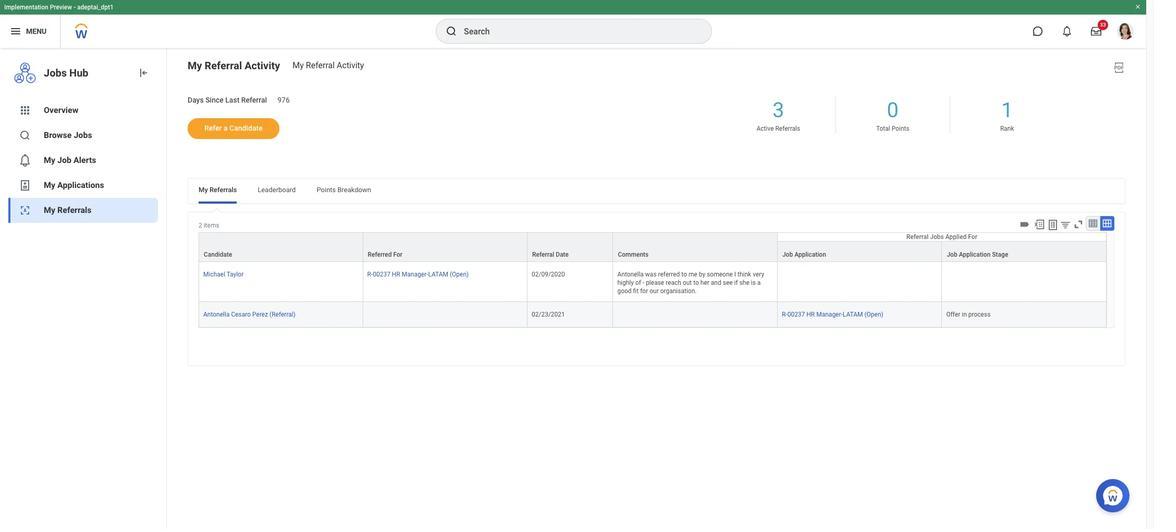 Task type: locate. For each thing, give the bounding box(es) containing it.
0 horizontal spatial my referral activity
[[188, 59, 280, 72]]

antonella up highly
[[618, 271, 644, 278]]

1 vertical spatial jobs
[[74, 130, 92, 140]]

row
[[199, 232, 1107, 263], [199, 241, 1107, 262], [199, 262, 1107, 302], [199, 302, 1107, 328]]

for right applied
[[969, 234, 978, 241]]

0 vertical spatial antonella
[[618, 271, 644, 278]]

jobs for browse jobs
[[74, 130, 92, 140]]

my applications
[[44, 180, 104, 190]]

0 horizontal spatial a
[[224, 124, 228, 132]]

- right preview on the top left
[[74, 4, 76, 11]]

my applications link
[[8, 173, 158, 198]]

0 total points
[[877, 98, 910, 132]]

0 vertical spatial manager-
[[402, 271, 428, 278]]

1
[[1002, 98, 1014, 123]]

comments button
[[614, 233, 778, 262]]

by
[[699, 271, 706, 278]]

referred
[[368, 251, 392, 259]]

items
[[204, 222, 219, 229]]

1 horizontal spatial antonella
[[618, 271, 644, 278]]

points left breakdown
[[317, 186, 336, 194]]

offer in process
[[947, 311, 991, 319]]

to left 'me'
[[682, 271, 687, 278]]

1 horizontal spatial jobs
[[74, 130, 92, 140]]

antonella left cesaro
[[203, 311, 230, 319]]

row containing referral jobs applied for
[[199, 232, 1107, 263]]

1 vertical spatial 00237
[[788, 311, 805, 319]]

referrals up items
[[210, 186, 237, 194]]

points inside 0 total points
[[892, 125, 910, 132]]

0 vertical spatial my referrals
[[199, 186, 237, 194]]

0 vertical spatial hr
[[392, 271, 400, 278]]

0 vertical spatial candidate
[[229, 124, 263, 132]]

1 vertical spatial my referrals
[[44, 205, 92, 215]]

0 horizontal spatial r-00237 hr manager-latam (open)
[[367, 271, 469, 278]]

1 vertical spatial referrals
[[210, 186, 237, 194]]

my
[[188, 59, 202, 72], [293, 61, 304, 71], [44, 155, 55, 165], [44, 180, 55, 190], [199, 186, 208, 194], [44, 205, 55, 215]]

(open) for the leftmost r-00237 hr manager-latam (open) link
[[450, 271, 469, 278]]

1 horizontal spatial r-
[[782, 311, 788, 319]]

1 vertical spatial candidate
[[204, 251, 232, 259]]

1 vertical spatial (open)
[[865, 311, 884, 319]]

inbox large image
[[1092, 26, 1102, 37]]

0 horizontal spatial -
[[74, 4, 76, 11]]

browse
[[44, 130, 72, 140]]

total
[[877, 125, 891, 132]]

1 vertical spatial antonella
[[203, 311, 230, 319]]

my referrals inside tab list
[[199, 186, 237, 194]]

active
[[757, 125, 774, 132]]

jobs hub element
[[44, 66, 129, 80]]

2 horizontal spatial referrals
[[776, 125, 801, 132]]

application
[[795, 251, 827, 259], [959, 251, 991, 259]]

cesaro
[[231, 311, 251, 319]]

3 row from the top
[[199, 262, 1107, 302]]

think
[[738, 271, 752, 278]]

1 vertical spatial hr
[[807, 311, 815, 319]]

r-
[[367, 271, 373, 278], [782, 311, 788, 319]]

0 vertical spatial latam
[[428, 271, 449, 278]]

job inside popup button
[[947, 251, 958, 259]]

1 vertical spatial r-00237 hr manager-latam (open) link
[[782, 309, 884, 319]]

1 horizontal spatial activity
[[337, 61, 364, 71]]

fullscreen image
[[1073, 219, 1085, 230]]

manager- for the leftmost r-00237 hr manager-latam (open) link
[[402, 271, 428, 278]]

offer in process element
[[947, 309, 991, 319]]

activity
[[245, 59, 280, 72], [337, 61, 364, 71]]

1 horizontal spatial referrals
[[210, 186, 237, 194]]

0 vertical spatial points
[[892, 125, 910, 132]]

1 vertical spatial -
[[643, 279, 645, 287]]

0 vertical spatial referrals
[[776, 125, 801, 132]]

manager-
[[402, 271, 428, 278], [817, 311, 843, 319]]

my referrals down my applications
[[44, 205, 92, 215]]

job inside popup button
[[783, 251, 793, 259]]

rank
[[1001, 125, 1015, 132]]

r-00237 hr manager-latam (open) for the bottommost r-00237 hr manager-latam (open) link
[[782, 311, 884, 319]]

1 vertical spatial r-00237 hr manager-latam (open)
[[782, 311, 884, 319]]

process
[[969, 311, 991, 319]]

date
[[556, 251, 569, 259]]

1 row from the top
[[199, 232, 1107, 263]]

2 vertical spatial referrals
[[57, 205, 92, 215]]

export to worksheets image
[[1047, 219, 1060, 231]]

2 vertical spatial jobs
[[931, 234, 944, 241]]

0 vertical spatial r-00237 hr manager-latam (open) link
[[367, 269, 469, 278]]

r-00237 hr manager-latam (open)
[[367, 271, 469, 278], [782, 311, 884, 319]]

latam
[[428, 271, 449, 278], [843, 311, 863, 319]]

00237 for the bottommost r-00237 hr manager-latam (open) link
[[788, 311, 805, 319]]

job application button
[[778, 242, 942, 262]]

for right referred
[[394, 251, 403, 259]]

1 rank
[[1001, 98, 1015, 132]]

our
[[650, 288, 659, 295]]

2 application from the left
[[959, 251, 991, 259]]

1 horizontal spatial r-00237 hr manager-latam (open)
[[782, 311, 884, 319]]

of
[[636, 279, 641, 287]]

4 row from the top
[[199, 302, 1107, 328]]

0 horizontal spatial for
[[394, 251, 403, 259]]

hub
[[69, 67, 88, 79]]

a right "refer"
[[224, 124, 228, 132]]

02/09/2020
[[532, 271, 565, 278]]

application inside popup button
[[795, 251, 827, 259]]

a inside refer a candidate button
[[224, 124, 228, 132]]

r- for the bottommost r-00237 hr manager-latam (open) link
[[782, 311, 788, 319]]

0 vertical spatial -
[[74, 4, 76, 11]]

organisation.
[[661, 288, 697, 295]]

referrals down my applications
[[57, 205, 92, 215]]

candidate down last
[[229, 124, 263, 132]]

2 horizontal spatial jobs
[[931, 234, 944, 241]]

points
[[892, 125, 910, 132], [317, 186, 336, 194]]

if
[[735, 279, 738, 287]]

reach
[[666, 279, 682, 287]]

0 horizontal spatial points
[[317, 186, 336, 194]]

toolbar
[[1018, 216, 1115, 232]]

refer
[[204, 124, 222, 132]]

1 horizontal spatial my referrals
[[199, 186, 237, 194]]

antonella inside "antonella was referred to me by someone i think very highly of - please reach out to her and see if she is a good fit for our organisation."
[[618, 271, 644, 278]]

1 horizontal spatial -
[[643, 279, 645, 287]]

applied
[[946, 234, 967, 241]]

row containing antonella cesaro perez (referral)
[[199, 302, 1107, 328]]

menu
[[26, 27, 47, 35]]

row containing michael taylor
[[199, 262, 1107, 302]]

1 horizontal spatial manager-
[[817, 311, 843, 319]]

0 vertical spatial a
[[224, 124, 228, 132]]

stage
[[993, 251, 1009, 259]]

1 horizontal spatial latam
[[843, 311, 863, 319]]

1 horizontal spatial a
[[758, 279, 761, 287]]

0 horizontal spatial job
[[57, 155, 71, 165]]

jobs down overview link
[[74, 130, 92, 140]]

0 horizontal spatial referrals
[[57, 205, 92, 215]]

1 vertical spatial to
[[694, 279, 699, 287]]

1 vertical spatial for
[[394, 251, 403, 259]]

0 vertical spatial (open)
[[450, 271, 469, 278]]

candidate up michael taylor link
[[204, 251, 232, 259]]

points inside tab list
[[317, 186, 336, 194]]

application for job application stage
[[959, 251, 991, 259]]

antonella cesaro perez (referral)
[[203, 311, 296, 319]]

points right total
[[892, 125, 910, 132]]

2 row from the top
[[199, 241, 1107, 262]]

Search Workday  search field
[[464, 20, 691, 43]]

search image
[[445, 25, 458, 38]]

job application stage button
[[943, 242, 1107, 262]]

browse jobs link
[[8, 123, 158, 148]]

0 horizontal spatial manager-
[[402, 271, 428, 278]]

0 horizontal spatial 00237
[[373, 271, 391, 278]]

0 horizontal spatial latam
[[428, 271, 449, 278]]

2 horizontal spatial job
[[947, 251, 958, 259]]

0 horizontal spatial (open)
[[450, 271, 469, 278]]

refer a candidate button
[[188, 118, 279, 139]]

view printable version (pdf) image
[[1113, 62, 1126, 74]]

1 horizontal spatial job
[[783, 251, 793, 259]]

referral jobs applied for button
[[778, 233, 1107, 241]]

job
[[57, 155, 71, 165], [783, 251, 793, 259], [947, 251, 958, 259]]

0 horizontal spatial my referrals
[[44, 205, 92, 215]]

1 horizontal spatial (open)
[[865, 311, 884, 319]]

applications
[[57, 180, 104, 190]]

notifications large image
[[19, 154, 31, 167]]

1 horizontal spatial for
[[969, 234, 978, 241]]

michael taylor link
[[203, 269, 244, 278]]

a
[[224, 124, 228, 132], [758, 279, 761, 287]]

referral date button
[[528, 233, 613, 262]]

my referrals inside "navigation pane" region
[[44, 205, 92, 215]]

1 vertical spatial points
[[317, 186, 336, 194]]

- right of
[[643, 279, 645, 287]]

00237
[[373, 271, 391, 278], [788, 311, 805, 319]]

1 application from the left
[[795, 251, 827, 259]]

jobs left applied
[[931, 234, 944, 241]]

r-00237 hr manager-latam (open) for the leftmost r-00237 hr manager-latam (open) link
[[367, 271, 469, 278]]

notifications large image
[[1062, 26, 1073, 37]]

referred for
[[368, 251, 403, 259]]

jobs inside popup button
[[931, 234, 944, 241]]

0 vertical spatial 00237
[[373, 271, 391, 278]]

1 vertical spatial r-
[[782, 311, 788, 319]]

to left her
[[694, 279, 699, 287]]

cell
[[778, 262, 943, 302], [943, 262, 1107, 302], [363, 302, 528, 328], [614, 302, 778, 328]]

referred for button
[[363, 233, 527, 262]]

0 horizontal spatial r-
[[367, 271, 373, 278]]

application inside popup button
[[959, 251, 991, 259]]

33
[[1101, 22, 1107, 28]]

expand table image
[[1103, 218, 1113, 229]]

hr for the leftmost r-00237 hr manager-latam (open) link
[[392, 271, 400, 278]]

for
[[969, 234, 978, 241], [394, 251, 403, 259]]

1 horizontal spatial to
[[694, 279, 699, 287]]

0 horizontal spatial antonella
[[203, 311, 230, 319]]

1 horizontal spatial points
[[892, 125, 910, 132]]

1 horizontal spatial hr
[[807, 311, 815, 319]]

someone
[[707, 271, 733, 278]]

1 vertical spatial manager-
[[817, 311, 843, 319]]

1 horizontal spatial r-00237 hr manager-latam (open) link
[[782, 309, 884, 319]]

0 horizontal spatial application
[[795, 251, 827, 259]]

0 vertical spatial jobs
[[44, 67, 67, 79]]

1 horizontal spatial application
[[959, 251, 991, 259]]

me
[[689, 271, 698, 278]]

antonella
[[618, 271, 644, 278], [203, 311, 230, 319]]

r-00237 hr manager-latam (open) link
[[367, 269, 469, 278], [782, 309, 884, 319]]

application for job application
[[795, 251, 827, 259]]

-
[[74, 4, 76, 11], [643, 279, 645, 287]]

0 vertical spatial r-00237 hr manager-latam (open)
[[367, 271, 469, 278]]

referrals down "3"
[[776, 125, 801, 132]]

jobs left hub
[[44, 67, 67, 79]]

browse jobs
[[44, 130, 92, 140]]

0 vertical spatial r-
[[367, 271, 373, 278]]

1 vertical spatial a
[[758, 279, 761, 287]]

tab list
[[188, 179, 1125, 204]]

1 horizontal spatial 00237
[[788, 311, 805, 319]]

jobs
[[44, 67, 67, 79], [74, 130, 92, 140], [931, 234, 944, 241]]

very
[[753, 271, 765, 278]]

for inside column header
[[394, 251, 403, 259]]

job application
[[783, 251, 827, 259]]

job inside "navigation pane" region
[[57, 155, 71, 165]]

0 horizontal spatial to
[[682, 271, 687, 278]]

0 horizontal spatial hr
[[392, 271, 400, 278]]

a inside "antonella was referred to me by someone i think very highly of - please reach out to her and see if she is a good fit for our organisation."
[[758, 279, 761, 287]]

my referrals up items
[[199, 186, 237, 194]]

transformation import image
[[137, 67, 150, 79]]

taylor
[[227, 271, 244, 278]]

a right is
[[758, 279, 761, 287]]



Task type: describe. For each thing, give the bounding box(es) containing it.
(referral)
[[270, 311, 296, 319]]

michael taylor
[[203, 271, 244, 278]]

days since last referral
[[188, 96, 267, 104]]

perez
[[252, 311, 268, 319]]

0 vertical spatial to
[[682, 271, 687, 278]]

33 button
[[1085, 20, 1109, 43]]

my inside tab list
[[199, 186, 208, 194]]

referral date
[[532, 251, 569, 259]]

antonella for antonella was referred to me by someone i think very highly of - please reach out to her and see if she is a good fit for our organisation.
[[618, 271, 644, 278]]

table image
[[1088, 218, 1099, 229]]

referred
[[658, 271, 680, 278]]

profile logan mcneil image
[[1118, 23, 1134, 42]]

last
[[225, 96, 240, 104]]

2 items
[[199, 222, 219, 229]]

heatmap image
[[19, 104, 31, 117]]

referral jobs applied for
[[907, 234, 978, 241]]

my referrals link
[[8, 198, 158, 223]]

(open) for the bottommost r-00237 hr manager-latam (open) link
[[865, 311, 884, 319]]

search image
[[19, 129, 31, 142]]

comments
[[618, 251, 649, 259]]

3 active referrals
[[757, 98, 801, 132]]

adeptai_dpt1
[[77, 4, 114, 11]]

- inside menu banner
[[74, 4, 76, 11]]

antonella for antonella cesaro perez (referral)
[[203, 311, 230, 319]]

document star image
[[19, 179, 31, 192]]

please
[[646, 279, 665, 287]]

my job alerts
[[44, 155, 96, 165]]

highly
[[618, 279, 634, 287]]

3
[[773, 98, 785, 123]]

michael
[[203, 271, 225, 278]]

antonella was referred to me by someone i think very highly of - please reach out to her and see if she is a good fit for our organisation.
[[618, 271, 766, 295]]

my referrals image
[[19, 204, 31, 217]]

job for job application stage
[[947, 251, 958, 259]]

1 horizontal spatial my referral activity
[[293, 61, 364, 71]]

her
[[701, 279, 710, 287]]

days
[[188, 96, 204, 104]]

referrals inside the 3 active referrals
[[776, 125, 801, 132]]

since
[[206, 96, 224, 104]]

antonella cesaro perez (referral) link
[[203, 309, 296, 319]]

out
[[683, 279, 692, 287]]

00237 for the leftmost r-00237 hr manager-latam (open) link
[[373, 271, 391, 278]]

days since last referral element
[[278, 90, 290, 105]]

implementation preview -   adeptai_dpt1
[[4, 4, 114, 11]]

hr for the bottommost r-00237 hr manager-latam (open) link
[[807, 311, 815, 319]]

jobs hub
[[44, 67, 88, 79]]

menu banner
[[0, 0, 1147, 48]]

candidate button
[[199, 233, 363, 262]]

job for job application
[[783, 251, 793, 259]]

job application stage
[[947, 251, 1009, 259]]

and
[[711, 279, 722, 287]]

candidate inside button
[[229, 124, 263, 132]]

- inside "antonella was referred to me by someone i think very highly of - please reach out to her and see if she is a good fit for our organisation."
[[643, 279, 645, 287]]

was
[[646, 271, 657, 278]]

select to filter grid data image
[[1060, 219, 1072, 230]]

in
[[962, 311, 967, 319]]

menu button
[[0, 15, 60, 48]]

my job alerts link
[[8, 148, 158, 173]]

justify image
[[9, 25, 22, 38]]

overview link
[[8, 98, 158, 123]]

0 horizontal spatial jobs
[[44, 67, 67, 79]]

i
[[735, 271, 736, 278]]

leaderboard
[[258, 186, 296, 194]]

referral inside referral date popup button
[[532, 251, 555, 259]]

tag image
[[1020, 219, 1031, 230]]

0 horizontal spatial activity
[[245, 59, 280, 72]]

breakdown
[[338, 186, 371, 194]]

export to excel image
[[1034, 219, 1046, 230]]

see
[[723, 279, 733, 287]]

referred for column header
[[363, 232, 528, 263]]

referrals inside tab list
[[210, 186, 237, 194]]

navigation pane region
[[0, 48, 167, 530]]

r- for the leftmost r-00237 hr manager-latam (open) link
[[367, 271, 373, 278]]

tab list containing my referrals
[[188, 179, 1125, 204]]

good
[[618, 288, 632, 295]]

referrals inside "navigation pane" region
[[57, 205, 92, 215]]

candidate inside popup button
[[204, 251, 232, 259]]

0 horizontal spatial r-00237 hr manager-latam (open) link
[[367, 269, 469, 278]]

0 vertical spatial for
[[969, 234, 978, 241]]

1 vertical spatial latam
[[843, 311, 863, 319]]

2
[[199, 222, 202, 229]]

fit
[[633, 288, 639, 295]]

preview
[[50, 4, 72, 11]]

alerts
[[74, 155, 96, 165]]

offer
[[947, 311, 961, 319]]

02/23/2021
[[532, 311, 565, 319]]

is
[[751, 279, 756, 287]]

she
[[740, 279, 750, 287]]

points breakdown
[[317, 186, 371, 194]]

referral inside referral jobs applied for popup button
[[907, 234, 929, 241]]

overview
[[44, 105, 78, 115]]

976
[[278, 96, 290, 104]]

implementation
[[4, 4, 48, 11]]

close environment banner image
[[1135, 4, 1142, 10]]

manager- for the bottommost r-00237 hr manager-latam (open) link
[[817, 311, 843, 319]]

0
[[887, 98, 899, 123]]

row containing job application
[[199, 241, 1107, 262]]

for
[[641, 288, 648, 295]]

refer a candidate
[[204, 124, 263, 132]]

jobs for referral jobs applied for
[[931, 234, 944, 241]]



Task type: vqa. For each thing, say whether or not it's contained in the screenshot.
leftmost Business
no



